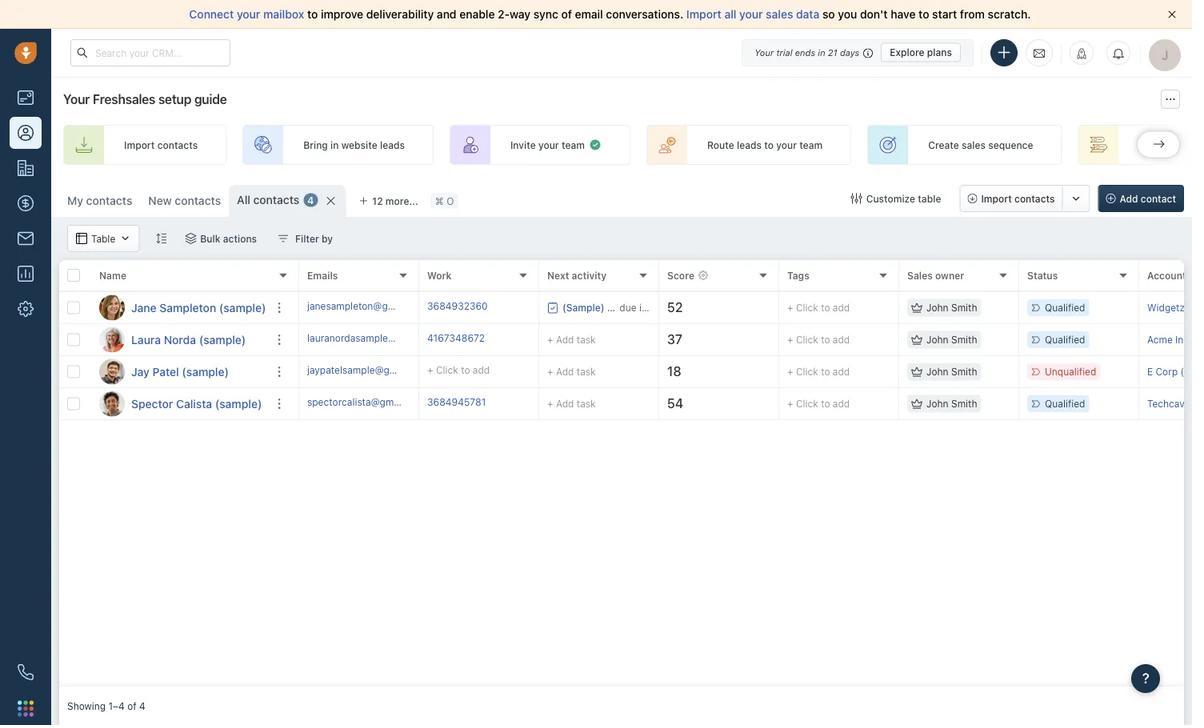 Task type: vqa. For each thing, say whether or not it's contained in the screenshot.
Activities
no



Task type: describe. For each thing, give the bounding box(es) containing it.
create sales sequence link
[[868, 125, 1063, 165]]

smith for 37
[[952, 334, 978, 345]]

(sample) for laura norda (sample)
[[199, 333, 246, 346]]

1 vertical spatial of
[[127, 700, 137, 712]]

0 horizontal spatial sales
[[766, 8, 794, 21]]

37
[[668, 332, 683, 347]]

email
[[575, 8, 603, 21]]

score
[[668, 270, 695, 281]]

freshworks switcher image
[[18, 701, 34, 717]]

0 vertical spatial of
[[562, 8, 572, 21]]

have
[[891, 8, 916, 21]]

john smith for 37
[[927, 334, 978, 345]]

by
[[322, 233, 333, 244]]

qualified for 37
[[1046, 334, 1086, 345]]

phone image
[[18, 665, 34, 681]]

table button
[[67, 225, 140, 252]]

conversations.
[[606, 8, 684, 21]]

+ click to add for 18
[[788, 366, 850, 377]]

trial
[[777, 47, 793, 58]]

phone element
[[10, 657, 42, 689]]

3684945781
[[428, 397, 486, 408]]

john for 18
[[927, 366, 949, 377]]

name
[[99, 270, 127, 281]]

container_wx8msf4aqz5i3rn1 image inside table dropdown button
[[119, 233, 131, 244]]

j image
[[99, 295, 125, 321]]

bulk
[[200, 233, 221, 244]]

john smith for 52
[[927, 302, 978, 313]]

import contacts for import contacts link
[[124, 139, 198, 150]]

customize
[[867, 193, 916, 204]]

my contacts
[[67, 194, 132, 207]]

e corp (sa
[[1148, 366, 1193, 377]]

smith for 54
[[952, 398, 978, 409]]

task for 18
[[577, 366, 596, 377]]

container_wx8msf4aqz5i3rn1 image inside customize table 'button'
[[852, 193, 863, 204]]

import contacts button
[[960, 185, 1064, 212]]

l image
[[99, 327, 125, 353]]

container_wx8msf4aqz5i3rn1 image inside invite your team link
[[589, 139, 602, 151]]

janesampleton@gmail.com link
[[307, 299, 429, 316]]

mailbox
[[263, 8, 305, 21]]

press space to select this row. row containing spector calista (sample)
[[59, 388, 299, 420]]

press space to select this row. row containing laura norda (sample)
[[59, 324, 299, 356]]

owner
[[936, 270, 965, 281]]

+ click to add for 37
[[788, 334, 850, 345]]

21
[[828, 47, 838, 58]]

don't
[[861, 8, 888, 21]]

sales owner
[[908, 270, 965, 281]]

4 inside all contacts 4
[[308, 194, 314, 206]]

john smith for 18
[[927, 366, 978, 377]]

john for 37
[[927, 334, 949, 345]]

acme inc (
[[1148, 334, 1193, 345]]

laura norda (sample) link
[[131, 332, 246, 348]]

j image
[[99, 359, 125, 385]]

next activity
[[548, 270, 607, 281]]

accounts
[[1148, 270, 1192, 281]]

+ add task for 54
[[548, 398, 596, 410]]

activity
[[572, 270, 607, 281]]

row group containing jane sampleton (sample)
[[59, 292, 299, 420]]

(sample) for jay patel (sample)
[[182, 365, 229, 378]]

e
[[1148, 366, 1154, 377]]

freshsales
[[93, 92, 155, 107]]

4167348672 link
[[428, 331, 485, 348]]

set up your link
[[1079, 125, 1193, 165]]

3684945781 link
[[428, 395, 486, 412]]

contact
[[1142, 193, 1177, 204]]

click for 37
[[797, 334, 819, 345]]

press space to select this row. row containing 18
[[299, 356, 1193, 388]]

all
[[725, 8, 737, 21]]

jane sampleton (sample)
[[131, 301, 266, 314]]

style_myh0__igzzd8unmi image
[[156, 233, 167, 244]]

new
[[148, 194, 172, 207]]

jane sampleton (sample) link
[[131, 300, 266, 316]]

new contacts
[[148, 194, 221, 207]]

acme inc ( link
[[1148, 334, 1193, 345]]

click for 18
[[797, 366, 819, 377]]

set up your 
[[1140, 139, 1193, 150]]

explore plans
[[890, 47, 953, 58]]

add contact button
[[1099, 185, 1185, 212]]

add for 52
[[833, 302, 850, 313]]

spector calista (sample) link
[[131, 396, 262, 412]]

contacts inside 'button'
[[1015, 193, 1056, 204]]

press space to select this row. row containing 37
[[299, 324, 1193, 356]]

12 more...
[[373, 195, 419, 207]]

table
[[91, 233, 115, 244]]

team inside "link"
[[800, 139, 823, 150]]

techcave link
[[1148, 398, 1193, 409]]

route
[[708, 139, 735, 150]]

connect
[[189, 8, 234, 21]]

your trial ends in 21 days
[[755, 47, 860, 58]]

1 team from the left
[[562, 139, 585, 150]]

container_wx8msf4aqz5i3rn1 image inside table dropdown button
[[76, 233, 87, 244]]

tags
[[788, 270, 810, 281]]

enable
[[460, 8, 495, 21]]

container_wx8msf4aqz5i3rn1 image inside bulk actions button
[[185, 233, 196, 244]]

corp
[[1157, 366, 1179, 377]]

customize table
[[867, 193, 942, 204]]

1 horizontal spatial in
[[818, 47, 826, 58]]

12 more... button
[[350, 190, 427, 212]]

filter
[[295, 233, 319, 244]]

press space to select this row. row containing jay patel (sample)
[[59, 356, 299, 388]]

john for 52
[[927, 302, 949, 313]]

showing 1–4 of 4
[[67, 700, 145, 712]]

spector
[[131, 397, 173, 410]]

filter by
[[295, 233, 333, 244]]

sequence
[[989, 139, 1034, 150]]

route leads to your team link
[[647, 125, 852, 165]]

import contacts group
[[960, 185, 1091, 212]]

my
[[67, 194, 83, 207]]

o
[[447, 195, 454, 207]]

(sa
[[1181, 366, 1193, 377]]

smith for 18
[[952, 366, 978, 377]]

54
[[668, 396, 684, 411]]

all contacts link
[[237, 192, 300, 208]]

⌘ o
[[435, 195, 454, 207]]

0 horizontal spatial in
[[331, 139, 339, 150]]

add for 18
[[556, 366, 574, 377]]

norda
[[164, 333, 196, 346]]

press space to select this row. row containing jane sampleton (sample)
[[59, 292, 299, 324]]

laura norda (sample)
[[131, 333, 246, 346]]

jaypatelsample@gmail.com + click to add
[[307, 365, 490, 376]]

widgetz.io link
[[1148, 302, 1193, 313]]

contacts right my
[[86, 194, 132, 207]]

bulk actions button
[[175, 225, 267, 252]]

(
[[1192, 334, 1193, 345]]

(sample) for jane sampleton (sample)
[[219, 301, 266, 314]]

jaypatelsample@gmail.com
[[307, 365, 430, 376]]

you
[[839, 8, 858, 21]]

more...
[[386, 195, 419, 207]]

click for 54
[[797, 398, 819, 409]]

your inside the "set up your" link
[[1172, 139, 1193, 150]]

add contact
[[1120, 193, 1177, 204]]

inc
[[1176, 334, 1190, 345]]

john smith for 54
[[927, 398, 978, 409]]

name row
[[59, 260, 299, 292]]

⌘
[[435, 195, 444, 207]]

your for your freshsales setup guide
[[63, 92, 90, 107]]



Task type: locate. For each thing, give the bounding box(es) containing it.
lauranordasample@gmail.com
[[307, 333, 443, 344]]

3 task from the top
[[577, 398, 596, 410]]

1 vertical spatial task
[[577, 366, 596, 377]]

(sample) inside 'link'
[[219, 301, 266, 314]]

acme
[[1148, 334, 1174, 345]]

your for your trial ends in 21 days
[[755, 47, 774, 58]]

+ click to add
[[788, 302, 850, 313], [788, 334, 850, 345], [788, 366, 850, 377], [788, 398, 850, 409]]

so
[[823, 8, 836, 21]]

row group
[[59, 292, 299, 420], [299, 292, 1193, 420]]

name column header
[[91, 260, 299, 292]]

1 vertical spatial 4
[[139, 700, 145, 712]]

1 vertical spatial + add task
[[548, 366, 596, 377]]

import for the import contacts 'button'
[[982, 193, 1013, 204]]

2 row group from the left
[[299, 292, 1193, 420]]

import inside import contacts link
[[124, 139, 155, 150]]

12
[[373, 195, 383, 207]]

press space to select this row. row down 52
[[299, 324, 1193, 356]]

add for 18
[[833, 366, 850, 377]]

1 john from the top
[[927, 302, 949, 313]]

4 + click to add from the top
[[788, 398, 850, 409]]

spectorcalista@gmail.com link
[[307, 395, 426, 412]]

create sales sequence
[[929, 139, 1034, 150]]

press space to select this row. row down jay patel (sample) link
[[59, 388, 299, 420]]

john smith
[[927, 302, 978, 313], [927, 334, 978, 345], [927, 366, 978, 377], [927, 398, 978, 409]]

press space to select this row. row up the jay patel (sample)
[[59, 324, 299, 356]]

customize table button
[[841, 185, 952, 212]]

4
[[308, 194, 314, 206], [139, 700, 145, 712]]

techcave 
[[1148, 398, 1193, 409]]

add for 37
[[556, 334, 574, 345]]

0 vertical spatial + add task
[[548, 334, 596, 345]]

contacts down 'sequence' at the right top of the page
[[1015, 193, 1056, 204]]

contacts right new
[[175, 194, 221, 207]]

all contacts 4
[[237, 193, 314, 207]]

import contacts down setup
[[124, 139, 198, 150]]

actions
[[223, 233, 257, 244]]

import down your freshsales setup guide
[[124, 139, 155, 150]]

import contacts down 'sequence' at the right top of the page
[[982, 193, 1056, 204]]

grid
[[59, 260, 1193, 687]]

2 john from the top
[[927, 334, 949, 345]]

1–4
[[108, 700, 125, 712]]

+ add task for 18
[[548, 366, 596, 377]]

3 qualified from the top
[[1046, 398, 1086, 409]]

showing
[[67, 700, 106, 712]]

(sample) down jane sampleton (sample) 'link' at top left
[[199, 333, 246, 346]]

qualified up the unqualified
[[1046, 334, 1086, 345]]

bulk actions
[[200, 233, 257, 244]]

press space to select this row. row
[[59, 292, 299, 324], [299, 292, 1193, 324], [59, 324, 299, 356], [299, 324, 1193, 356], [59, 356, 299, 388], [299, 356, 1193, 388], [59, 388, 299, 420], [299, 388, 1193, 420]]

filter by button
[[267, 225, 344, 252]]

click
[[797, 302, 819, 313], [797, 334, 819, 345], [436, 365, 459, 376], [797, 366, 819, 377], [797, 398, 819, 409]]

1 vertical spatial import contacts
[[982, 193, 1056, 204]]

to
[[307, 8, 318, 21], [919, 8, 930, 21], [765, 139, 774, 150], [822, 302, 831, 313], [822, 334, 831, 345], [461, 365, 470, 376], [822, 366, 831, 377], [822, 398, 831, 409]]

2-
[[498, 8, 510, 21]]

your right route
[[777, 139, 797, 150]]

2 + click to add from the top
[[788, 334, 850, 345]]

3684932360
[[428, 301, 488, 312]]

days
[[841, 47, 860, 58]]

from
[[961, 8, 986, 21]]

leads right website
[[380, 139, 405, 150]]

(sample) right sampleton
[[219, 301, 266, 314]]

press space to select this row. row containing 54
[[299, 388, 1193, 420]]

jay patel (sample) link
[[131, 364, 229, 380]]

john
[[927, 302, 949, 313], [927, 334, 949, 345], [927, 366, 949, 377], [927, 398, 949, 409]]

your right invite
[[539, 139, 559, 150]]

0 vertical spatial in
[[818, 47, 826, 58]]

task for 54
[[577, 398, 596, 410]]

sales
[[908, 270, 933, 281]]

(sample) for spector calista (sample)
[[215, 397, 262, 410]]

0 vertical spatial qualified
[[1046, 302, 1086, 313]]

1 horizontal spatial of
[[562, 8, 572, 21]]

qualified for 54
[[1046, 398, 1086, 409]]

1 vertical spatial import
[[124, 139, 155, 150]]

1 vertical spatial sales
[[962, 139, 986, 150]]

3 john from the top
[[927, 366, 949, 377]]

your right all
[[740, 8, 763, 21]]

next
[[548, 270, 570, 281]]

2 qualified from the top
[[1046, 334, 1086, 345]]

add for 54
[[833, 398, 850, 409]]

calista
[[176, 397, 212, 410]]

container_wx8msf4aqz5i3rn1 image inside filter by 'button'
[[278, 233, 289, 244]]

your left mailbox
[[237, 8, 261, 21]]

0 horizontal spatial your
[[63, 92, 90, 107]]

1 + add task from the top
[[548, 334, 596, 345]]

set
[[1140, 139, 1155, 150]]

(sample) up spector calista (sample) on the bottom of the page
[[182, 365, 229, 378]]

sales left the data
[[766, 8, 794, 21]]

leads inside bring in website leads link
[[380, 139, 405, 150]]

your right up
[[1172, 139, 1193, 150]]

2 vertical spatial qualified
[[1046, 398, 1086, 409]]

0 horizontal spatial import
[[124, 139, 155, 150]]

contacts down setup
[[157, 139, 198, 150]]

team
[[562, 139, 585, 150], [800, 139, 823, 150]]

of right sync
[[562, 8, 572, 21]]

0 vertical spatial task
[[577, 334, 596, 345]]

janesampleton@gmail.com 3684932360
[[307, 301, 488, 312]]

qualified down status
[[1046, 302, 1086, 313]]

1 vertical spatial your
[[63, 92, 90, 107]]

emails
[[307, 270, 338, 281]]

2 smith from the top
[[952, 334, 978, 345]]

invite
[[511, 139, 536, 150]]

0 horizontal spatial team
[[562, 139, 585, 150]]

laura
[[131, 333, 161, 346]]

0 vertical spatial sales
[[766, 8, 794, 21]]

1 qualified from the top
[[1046, 302, 1086, 313]]

4167348672
[[428, 333, 485, 344]]

0 horizontal spatial of
[[127, 700, 137, 712]]

qualified
[[1046, 302, 1086, 313], [1046, 334, 1086, 345], [1046, 398, 1086, 409]]

click for 52
[[797, 302, 819, 313]]

Search your CRM... text field
[[70, 39, 231, 66]]

up
[[1158, 139, 1169, 150]]

+ click to add for 52
[[788, 302, 850, 313]]

import for import contacts link
[[124, 139, 155, 150]]

press space to select this row. row down the tags
[[299, 292, 1193, 324]]

2 + add task from the top
[[548, 366, 596, 377]]

+ add task for 37
[[548, 334, 596, 345]]

janesampleton@gmail.com
[[307, 301, 429, 312]]

your
[[237, 8, 261, 21], [740, 8, 763, 21], [539, 139, 559, 150], [777, 139, 797, 150], [1172, 139, 1193, 150]]

0 vertical spatial your
[[755, 47, 774, 58]]

explore plans link
[[882, 43, 962, 62]]

all
[[237, 193, 251, 207]]

0 vertical spatial import
[[687, 8, 722, 21]]

2 john smith from the top
[[927, 334, 978, 345]]

1 + click to add from the top
[[788, 302, 850, 313]]

3 + add task from the top
[[548, 398, 596, 410]]

import contacts for the import contacts 'button'
[[982, 193, 1056, 204]]

john for 54
[[927, 398, 949, 409]]

leads
[[380, 139, 405, 150], [737, 139, 762, 150]]

0 vertical spatial 4
[[308, 194, 314, 206]]

bring
[[304, 139, 328, 150]]

2 team from the left
[[800, 139, 823, 150]]

+
[[788, 302, 794, 313], [788, 334, 794, 345], [548, 334, 554, 345], [428, 365, 434, 376], [788, 366, 794, 377], [548, 366, 554, 377], [788, 398, 794, 409], [548, 398, 554, 410]]

4 up filter by
[[308, 194, 314, 206]]

jaypatelsample@gmail.com link
[[307, 363, 430, 380]]

lauranordasample@gmail.com link
[[307, 331, 443, 348]]

your left freshsales
[[63, 92, 90, 107]]

your freshsales setup guide
[[63, 92, 227, 107]]

1 john smith from the top
[[927, 302, 978, 313]]

container_wx8msf4aqz5i3rn1 image
[[852, 193, 863, 204], [119, 233, 131, 244], [185, 233, 196, 244], [278, 233, 289, 244], [912, 302, 923, 313], [912, 334, 923, 345], [912, 398, 923, 410]]

press space to select this row. row up 54
[[299, 356, 1193, 388]]

3 smith from the top
[[952, 366, 978, 377]]

scratch.
[[988, 8, 1032, 21]]

1 leads from the left
[[380, 139, 405, 150]]

s image
[[99, 391, 125, 417]]

add for 37
[[833, 334, 850, 345]]

0 horizontal spatial import contacts
[[124, 139, 198, 150]]

3 + click to add from the top
[[788, 366, 850, 377]]

plans
[[928, 47, 953, 58]]

press space to select this row. row down norda
[[59, 356, 299, 388]]

jay patel (sample)
[[131, 365, 229, 378]]

1 row group from the left
[[59, 292, 299, 420]]

qualified down the unqualified
[[1046, 398, 1086, 409]]

widgetz.io
[[1148, 302, 1193, 313]]

setup
[[158, 92, 191, 107]]

import inside 'button'
[[982, 193, 1013, 204]]

your left trial
[[755, 47, 774, 58]]

of right 1–4
[[127, 700, 137, 712]]

2 horizontal spatial import
[[982, 193, 1013, 204]]

to inside "link"
[[765, 139, 774, 150]]

import contacts inside 'button'
[[982, 193, 1056, 204]]

close image
[[1169, 10, 1177, 18]]

1 task from the top
[[577, 334, 596, 345]]

container_wx8msf4aqz5i3rn1 image
[[589, 139, 602, 151], [76, 233, 87, 244], [548, 302, 559, 313], [912, 366, 923, 377]]

sales right create at the right of page
[[962, 139, 986, 150]]

qualified for 52
[[1046, 302, 1086, 313]]

leads right route
[[737, 139, 762, 150]]

1 smith from the top
[[952, 302, 978, 313]]

task for 37
[[577, 334, 596, 345]]

in right bring
[[331, 139, 339, 150]]

1 horizontal spatial 4
[[308, 194, 314, 206]]

3 john smith from the top
[[927, 366, 978, 377]]

import all your sales data link
[[687, 8, 823, 21]]

contacts right all
[[253, 193, 300, 207]]

smith for 52
[[952, 302, 978, 313]]

4 right 1–4
[[139, 700, 145, 712]]

1 horizontal spatial team
[[800, 139, 823, 150]]

grid containing 52
[[59, 260, 1193, 687]]

add inside button
[[1120, 193, 1139, 204]]

contacts
[[157, 139, 198, 150], [1015, 193, 1056, 204], [253, 193, 300, 207], [86, 194, 132, 207], [175, 194, 221, 207]]

in left 21
[[818, 47, 826, 58]]

1 horizontal spatial import contacts
[[982, 193, 1056, 204]]

4 john smith from the top
[[927, 398, 978, 409]]

1 horizontal spatial import
[[687, 8, 722, 21]]

invite your team link
[[450, 125, 631, 165]]

0 vertical spatial import contacts
[[124, 139, 198, 150]]

2 vertical spatial task
[[577, 398, 596, 410]]

press space to select this row. row down 18
[[299, 388, 1193, 420]]

invite your team
[[511, 139, 585, 150]]

start
[[933, 8, 958, 21]]

your inside invite your team link
[[539, 139, 559, 150]]

2 leads from the left
[[737, 139, 762, 150]]

table
[[919, 193, 942, 204]]

(sample)
[[219, 301, 266, 314], [199, 333, 246, 346], [182, 365, 229, 378], [215, 397, 262, 410]]

52
[[668, 300, 683, 315]]

2 task from the top
[[577, 366, 596, 377]]

import down 'sequence' at the right top of the page
[[982, 193, 1013, 204]]

press space to select this row. row containing 52
[[299, 292, 1193, 324]]

import left all
[[687, 8, 722, 21]]

route leads to your team
[[708, 139, 823, 150]]

0 horizontal spatial 4
[[139, 700, 145, 712]]

leads inside route leads to your team "link"
[[737, 139, 762, 150]]

0 horizontal spatial leads
[[380, 139, 405, 150]]

connect your mailbox link
[[189, 8, 307, 21]]

+ click to add for 54
[[788, 398, 850, 409]]

guide
[[194, 92, 227, 107]]

2 vertical spatial import
[[982, 193, 1013, 204]]

email image
[[1034, 46, 1046, 59]]

row group containing 52
[[299, 292, 1193, 420]]

1 horizontal spatial leads
[[737, 139, 762, 150]]

my contacts button
[[59, 185, 140, 217], [67, 194, 132, 207]]

(sample) right calista
[[215, 397, 262, 410]]

your inside route leads to your team "link"
[[777, 139, 797, 150]]

4 smith from the top
[[952, 398, 978, 409]]

add for 54
[[556, 398, 574, 410]]

1 horizontal spatial sales
[[962, 139, 986, 150]]

1 vertical spatial in
[[331, 139, 339, 150]]

1 horizontal spatial your
[[755, 47, 774, 58]]

press space to select this row. row up norda
[[59, 292, 299, 324]]

2 vertical spatial + add task
[[548, 398, 596, 410]]

1 vertical spatial qualified
[[1046, 334, 1086, 345]]

ends
[[796, 47, 816, 58]]

connect your mailbox to improve deliverability and enable 2-way sync of email conversations. import all your sales data so you don't have to start from scratch.
[[189, 8, 1032, 21]]

4 john from the top
[[927, 398, 949, 409]]

e corp (sa link
[[1148, 366, 1193, 377]]



